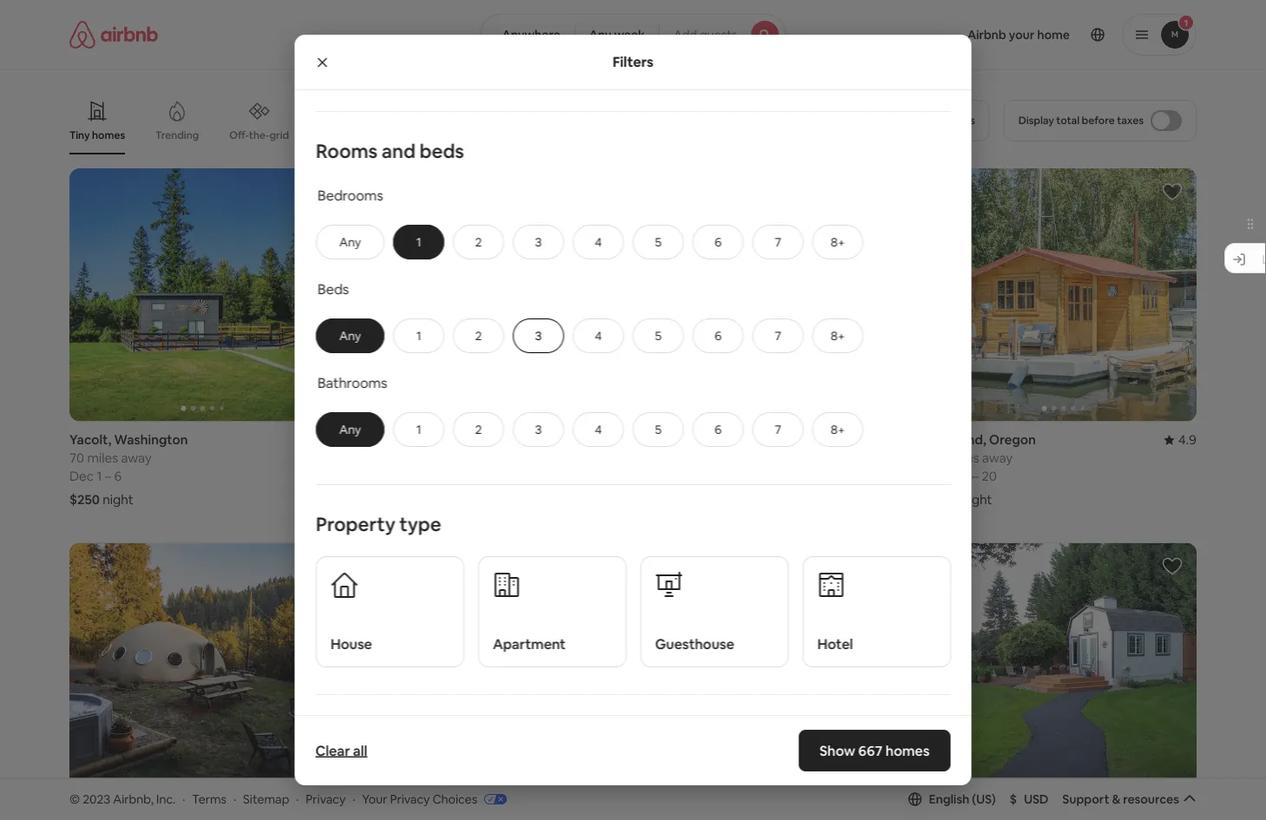 Task type: locate. For each thing, give the bounding box(es) containing it.
1 horizontal spatial nov
[[644, 468, 667, 485]]

taxes
[[1117, 114, 1144, 127]]

1 5 from the top
[[655, 234, 661, 250]]

1 oregon from the left
[[394, 431, 441, 448]]

homes
[[92, 128, 125, 142], [886, 742, 930, 760]]

2 vertical spatial 8+ element
[[831, 422, 845, 437]]

privacy right your
[[390, 791, 430, 807]]

oregon inside "portland, oregon 50 miles away nov 15 – 20 night"
[[989, 431, 1036, 448]]

0 vertical spatial 4
[[595, 234, 602, 250]]

1 vertical spatial 8+ button
[[812, 318, 863, 353]]

any button down bedrooms
[[316, 225, 384, 259]]

· left your
[[353, 791, 355, 807]]

display total before taxes button
[[1004, 100, 1197, 141]]

1 horizontal spatial 4.95 out of 5 average rating image
[[583, 431, 623, 448]]

4 button
[[573, 225, 624, 259], [573, 318, 624, 353], [573, 412, 624, 447]]

rooms and beds
[[316, 138, 464, 163]]

· right 'inc.'
[[182, 791, 185, 807]]

2 vertical spatial 3
[[535, 422, 542, 437]]

privacy down clear
[[306, 791, 346, 807]]

4 for bathrooms
[[595, 422, 602, 437]]

choices
[[433, 791, 478, 807]]

rhododendron, oregon 56 miles away nov 11 – 16
[[644, 431, 789, 485]]

56
[[644, 450, 659, 467]]

– inside rhododendron, oregon 56 miles away nov 11 – 16
[[684, 468, 690, 485]]

0 vertical spatial 3 button
[[513, 225, 564, 259]]

7
[[775, 234, 781, 250], [775, 328, 781, 344], [775, 422, 781, 437], [403, 468, 410, 485]]

1 button
[[393, 225, 444, 259], [393, 318, 444, 353], [393, 412, 444, 447]]

8+ element for beds
[[831, 328, 845, 344]]

4.98 out of 5 average rating image
[[583, 806, 623, 820]]

night down 20
[[962, 491, 993, 508]]

yacolt, washington 70 miles away dec 1 – 6 $250 night
[[69, 431, 188, 508]]

· right terms link
[[233, 791, 236, 807]]

any button up bathrooms
[[316, 318, 384, 353]]

miles inside yacolt, washington 70 miles away dec 1 – 6 $250 night
[[87, 450, 118, 467]]

1 5 button from the top
[[632, 225, 684, 259]]

8+ element
[[831, 234, 845, 250], [831, 328, 845, 344], [831, 422, 845, 437]]

2
[[475, 234, 482, 250], [475, 328, 482, 344], [475, 422, 482, 437], [383, 468, 390, 485]]

yacolt,
[[69, 431, 111, 448]]

· left privacy link
[[296, 791, 299, 807]]

8+ button for bedrooms
[[812, 225, 863, 259]]

0 vertical spatial any element
[[334, 234, 366, 250]]

3 8+ element from the top
[[831, 422, 845, 437]]

night inside "portland, oregon 50 miles away nov 15 – 20 night"
[[962, 491, 993, 508]]

– inside bend, oregon 98 miles away nov 2 – 7
[[393, 468, 400, 485]]

3 · from the left
[[296, 791, 299, 807]]

any element up bathrooms
[[334, 328, 366, 344]]

1 miles from the left
[[87, 450, 118, 467]]

any down bedrooms
[[339, 234, 361, 250]]

2 nov from the left
[[644, 468, 667, 485]]

oregon inside bend, oregon 98 miles away nov 2 – 7
[[394, 431, 441, 448]]

– inside "portland, oregon 50 miles away nov 15 – 20 night"
[[973, 468, 979, 485]]

any element
[[334, 234, 366, 250], [334, 328, 366, 344], [334, 422, 366, 437]]

away inside yacolt, washington 70 miles away dec 1 – 6 $250 night
[[121, 450, 152, 467]]

and
[[381, 138, 415, 163]]

nov inside bend, oregon 98 miles away nov 2 – 7
[[357, 468, 380, 485]]

filters dialog
[[295, 0, 972, 820]]

2 3 button from the top
[[513, 318, 564, 353]]

3 2 button from the top
[[453, 412, 504, 447]]

1 8+ button from the top
[[812, 225, 863, 259]]

2 – from the left
[[393, 468, 400, 485]]

miles up 15
[[949, 450, 980, 467]]

11
[[670, 468, 681, 485]]

show left 667
[[820, 742, 856, 760]]

bathrooms
[[317, 374, 387, 391]]

0 vertical spatial 2 button
[[453, 225, 504, 259]]

7 inside bend, oregon 98 miles away nov 2 – 7
[[403, 468, 410, 485]]

1 vertical spatial 8+ element
[[831, 328, 845, 344]]

house button
[[316, 556, 464, 668]]

6 for bedrooms
[[714, 234, 721, 250]]

0 vertical spatial 8+ button
[[812, 225, 863, 259]]

miles up 11
[[661, 450, 692, 467]]

2 8+ button from the top
[[812, 318, 863, 353]]

1 away from the left
[[121, 450, 152, 467]]

nov for 56
[[644, 468, 667, 485]]

2 7 button from the top
[[752, 318, 803, 353]]

4.95 out of 5 average rating image containing 4.95
[[583, 431, 623, 448]]

miles down yacolt,
[[87, 450, 118, 467]]

any
[[589, 27, 612, 43], [339, 234, 361, 250], [339, 328, 361, 344], [339, 422, 361, 437]]

display
[[1019, 114, 1054, 127]]

–
[[105, 468, 111, 485], [393, 468, 400, 485], [684, 468, 690, 485], [973, 468, 979, 485]]

away up 20
[[982, 450, 1013, 467]]

2 vertical spatial 3 button
[[513, 412, 564, 447]]

1 1 button from the top
[[393, 225, 444, 259]]

6 for beds
[[714, 328, 721, 344]]

miles for 1
[[87, 450, 118, 467]]

1 vertical spatial 3 button
[[513, 318, 564, 353]]

0 vertical spatial 8+ element
[[831, 234, 845, 250]]

2 1 button from the top
[[393, 318, 444, 353]]

miles inside "portland, oregon 50 miles away nov 15 – 20 night"
[[949, 450, 980, 467]]

2 vertical spatial 8+ button
[[812, 412, 863, 447]]

apartment button
[[478, 556, 626, 668]]

2 vertical spatial 5 button
[[632, 412, 684, 447]]

$250
[[69, 491, 100, 508]]

1 vertical spatial 5 button
[[632, 318, 684, 353]]

nov inside "portland, oregon 50 miles away nov 15 – 20 night"
[[931, 468, 954, 485]]

homes right tiny
[[92, 128, 125, 142]]

0 vertical spatial 4 button
[[573, 225, 624, 259]]

5 button
[[632, 225, 684, 259], [632, 318, 684, 353], [632, 412, 684, 447]]

oregon for bend, oregon 98 miles away nov 2 – 7
[[394, 431, 441, 448]]

None search field
[[480, 14, 786, 56]]

0 horizontal spatial privacy
[[306, 791, 346, 807]]

3 any element from the top
[[334, 422, 366, 437]]

add to wishlist: vancouver, washington image
[[1162, 556, 1183, 577]]

3 oregon from the left
[[989, 431, 1036, 448]]

privacy
[[306, 791, 346, 807], [390, 791, 430, 807]]

show map button
[[576, 702, 691, 744]]

7 for beds
[[775, 328, 781, 344]]

0 horizontal spatial 4.95 out of 5 average rating image
[[296, 806, 336, 820]]

away inside rhododendron, oregon 56 miles away nov 11 – 16
[[695, 450, 726, 467]]

3 5 from the top
[[655, 422, 661, 437]]

– for 20
[[973, 468, 979, 485]]

2 vertical spatial any element
[[334, 422, 366, 437]]

oregon
[[394, 431, 441, 448], [742, 431, 789, 448], [989, 431, 1036, 448]]

1 horizontal spatial homes
[[886, 742, 930, 760]]

2 vertical spatial 2 button
[[453, 412, 504, 447]]

1 3 from the top
[[535, 234, 542, 250]]

0 vertical spatial 8+
[[831, 234, 845, 250]]

©
[[69, 791, 80, 807]]

away inside bend, oregon 98 miles away nov 2 – 7
[[408, 450, 439, 467]]

0 vertical spatial 7 button
[[752, 225, 803, 259]]

0 horizontal spatial night
[[103, 491, 133, 508]]

your
[[362, 791, 387, 807]]

2 oregon from the left
[[742, 431, 789, 448]]

6 button
[[692, 225, 744, 259], [692, 318, 744, 353], [692, 412, 744, 447]]

0 horizontal spatial homes
[[92, 128, 125, 142]]

away for 6
[[121, 450, 152, 467]]

group
[[295, 0, 972, 112], [69, 87, 899, 155], [69, 168, 336, 421], [357, 168, 623, 421], [644, 168, 910, 421], [931, 168, 1197, 421], [69, 543, 336, 796], [357, 543, 623, 796], [644, 543, 910, 796], [931, 543, 1197, 796], [295, 695, 972, 820]]

any left week
[[589, 27, 612, 43]]

1 vertical spatial 5
[[655, 328, 661, 344]]

3 7 button from the top
[[752, 412, 803, 447]]

1 vertical spatial 8+
[[831, 328, 845, 344]]

1 vertical spatial 7 button
[[752, 318, 803, 353]]

1 nov from the left
[[357, 468, 380, 485]]

1
[[416, 234, 421, 250], [416, 328, 421, 344], [416, 422, 421, 437], [97, 468, 102, 485]]

english (us) button
[[909, 792, 996, 807]]

16
[[693, 468, 706, 485]]

oregon right bend,
[[394, 431, 441, 448]]

8+ for beds
[[831, 328, 845, 344]]

2 vertical spatial 5
[[655, 422, 661, 437]]

any button for bathrooms
[[316, 412, 384, 447]]

0 vertical spatial show
[[593, 715, 624, 731]]

away right 98
[[408, 450, 439, 467]]

add to wishlist: chinook, washington image
[[588, 556, 609, 577]]

1 8+ element from the top
[[831, 234, 845, 250]]

1 any button from the top
[[316, 225, 384, 259]]

2 button
[[453, 225, 504, 259], [453, 318, 504, 353], [453, 412, 504, 447]]

2 3 from the top
[[535, 328, 542, 344]]

1 4 button from the top
[[573, 225, 624, 259]]

1 vertical spatial any button
[[316, 318, 384, 353]]

nov down 56
[[644, 468, 667, 485]]

guesthouse button
[[640, 556, 789, 668]]

oregon inside rhododendron, oregon 56 miles away nov 11 – 16
[[742, 431, 789, 448]]

0 horizontal spatial nov
[[357, 468, 380, 485]]

0 vertical spatial 5 button
[[632, 225, 684, 259]]

3 nov from the left
[[931, 468, 954, 485]]

3 4 from the top
[[595, 422, 602, 437]]

3 any button from the top
[[316, 412, 384, 447]]

night
[[103, 491, 133, 508], [962, 491, 993, 508]]

any button for beds
[[316, 318, 384, 353]]

2 4 button from the top
[[573, 318, 624, 353]]

2 vertical spatial 8+
[[831, 422, 845, 437]]

homes right 667
[[886, 742, 930, 760]]

5 button for bedrooms
[[632, 225, 684, 259]]

7 for bedrooms
[[775, 234, 781, 250]]

away
[[121, 450, 152, 467], [408, 450, 439, 467], [695, 450, 726, 467], [982, 450, 1013, 467]]

3 6 button from the top
[[692, 412, 744, 447]]

all
[[353, 742, 367, 760]]

2 vertical spatial 4
[[595, 422, 602, 437]]

3 3 button from the top
[[513, 412, 564, 447]]

2 night from the left
[[962, 491, 993, 508]]

2 vertical spatial 7 button
[[752, 412, 803, 447]]

4.9
[[1179, 431, 1197, 448]]

– right 11
[[684, 468, 690, 485]]

show 667 homes link
[[799, 730, 951, 772]]

any element up 98
[[334, 422, 366, 437]]

1 vertical spatial 3
[[535, 328, 542, 344]]

8+
[[831, 234, 845, 250], [831, 328, 845, 344], [831, 422, 845, 437]]

– right 15
[[973, 468, 979, 485]]

0 vertical spatial 1 button
[[393, 225, 444, 259]]

tiny homes
[[69, 128, 125, 142]]

4 button for bathrooms
[[573, 412, 624, 447]]

0 horizontal spatial oregon
[[394, 431, 441, 448]]

house
[[330, 635, 372, 653]]

4.95 out of 5 average rating image
[[583, 431, 623, 448], [296, 806, 336, 820]]

1 – from the left
[[105, 468, 111, 485]]

4 away from the left
[[982, 450, 1013, 467]]

3 4 button from the top
[[573, 412, 624, 447]]

1 2 button from the top
[[453, 225, 504, 259]]

1 vertical spatial homes
[[886, 742, 930, 760]]

2 miles from the left
[[375, 450, 406, 467]]

2 privacy from the left
[[390, 791, 430, 807]]

6 button for bedrooms
[[692, 225, 744, 259]]

any button up 98
[[316, 412, 384, 447]]

oregon up 20
[[989, 431, 1036, 448]]

1 horizontal spatial show
[[820, 742, 856, 760]]

4 for beds
[[595, 328, 602, 344]]

– right dec
[[105, 468, 111, 485]]

property type
[[316, 512, 441, 536]]

miles down bend,
[[375, 450, 406, 467]]

any element for bathrooms
[[334, 422, 366, 437]]

miles inside rhododendron, oregon 56 miles away nov 11 – 16
[[661, 450, 692, 467]]

beds
[[419, 138, 464, 163]]

2 horizontal spatial nov
[[931, 468, 954, 485]]

0 vertical spatial 3
[[535, 234, 542, 250]]

2 any element from the top
[[334, 328, 366, 344]]

show left map
[[593, 715, 624, 731]]

2 8+ from the top
[[831, 328, 845, 344]]

portland,
[[931, 431, 987, 448]]

1 horizontal spatial privacy
[[390, 791, 430, 807]]

1 6 button from the top
[[692, 225, 744, 259]]

5 for bathrooms
[[655, 422, 661, 437]]

2 any button from the top
[[316, 318, 384, 353]]

2 5 from the top
[[655, 328, 661, 344]]

away for 16
[[695, 450, 726, 467]]

0 vertical spatial 6 button
[[692, 225, 744, 259]]

6 button for beds
[[692, 318, 744, 353]]

miles inside bend, oregon 98 miles away nov 2 – 7
[[375, 450, 406, 467]]

3 8+ from the top
[[831, 422, 845, 437]]

2 button for bedrooms
[[453, 225, 504, 259]]

3 5 button from the top
[[632, 412, 684, 447]]

type
[[399, 512, 441, 536]]

2 5 button from the top
[[632, 318, 684, 353]]

1 3 button from the top
[[513, 225, 564, 259]]

miles for 15
[[949, 450, 980, 467]]

add to wishlist: portland, oregon image
[[1162, 181, 1183, 202]]

1 vertical spatial 2 button
[[453, 318, 504, 353]]

1 vertical spatial 4 button
[[573, 318, 624, 353]]

1 night from the left
[[103, 491, 133, 508]]

1 vertical spatial show
[[820, 742, 856, 760]]

nov inside rhododendron, oregon 56 miles away nov 11 – 16
[[644, 468, 667, 485]]

1 vertical spatial 4
[[595, 328, 602, 344]]

0 vertical spatial any button
[[316, 225, 384, 259]]

·
[[182, 791, 185, 807], [233, 791, 236, 807], [296, 791, 299, 807], [353, 791, 355, 807]]

oregon right rhododendron,
[[742, 431, 789, 448]]

1 vertical spatial any element
[[334, 328, 366, 344]]

– up property type
[[393, 468, 400, 485]]

1 4 from the top
[[595, 234, 602, 250]]

3
[[535, 234, 542, 250], [535, 328, 542, 344], [535, 422, 542, 437]]

off-
[[229, 128, 249, 142]]

– inside yacolt, washington 70 miles away dec 1 – 6 $250 night
[[105, 468, 111, 485]]

3 1 button from the top
[[393, 412, 444, 447]]

0 vertical spatial 4.95 out of 5 average rating image
[[583, 431, 623, 448]]

1 8+ from the top
[[831, 234, 845, 250]]

0 vertical spatial homes
[[92, 128, 125, 142]]

nov down 98
[[357, 468, 380, 485]]

5 for beds
[[655, 328, 661, 344]]

2 8+ element from the top
[[831, 328, 845, 344]]

sitemap
[[243, 791, 289, 807]]

any element down bedrooms
[[334, 234, 366, 250]]

2 vertical spatial 1 button
[[393, 412, 444, 447]]

4 miles from the left
[[949, 450, 980, 467]]

2 away from the left
[[408, 450, 439, 467]]

any week
[[589, 27, 645, 43]]

6
[[714, 234, 721, 250], [714, 328, 721, 344], [714, 422, 721, 437], [114, 468, 122, 485]]

2 horizontal spatial oregon
[[989, 431, 1036, 448]]

add to wishlist: eugene, oregon image
[[301, 556, 322, 577]]

0 horizontal spatial show
[[593, 715, 624, 731]]

1 7 button from the top
[[752, 225, 803, 259]]

show
[[593, 715, 624, 731], [820, 742, 856, 760]]

4 for bedrooms
[[595, 234, 602, 250]]

2 vertical spatial any button
[[316, 412, 384, 447]]

group containing off-the-grid
[[69, 87, 899, 155]]

show inside filters dialog
[[820, 742, 856, 760]]

away up '16'
[[695, 450, 726, 467]]

anywhere button
[[480, 14, 575, 56]]

2 6 button from the top
[[692, 318, 744, 353]]

miles for 11
[[661, 450, 692, 467]]

miles
[[87, 450, 118, 467], [375, 450, 406, 467], [661, 450, 692, 467], [949, 450, 980, 467]]

show inside button
[[593, 715, 624, 731]]

nov down "50"
[[931, 468, 954, 485]]

away inside "portland, oregon 50 miles away nov 15 – 20 night"
[[982, 450, 1013, 467]]

3 8+ button from the top
[[812, 412, 863, 447]]

3 button
[[513, 225, 564, 259], [513, 318, 564, 353], [513, 412, 564, 447]]

1 vertical spatial 1 button
[[393, 318, 444, 353]]

1 horizontal spatial night
[[962, 491, 993, 508]]

privacy inside the your privacy choices link
[[390, 791, 430, 807]]

oregon for rhododendron, oregon 56 miles away nov 11 – 16
[[742, 431, 789, 448]]

1 horizontal spatial oregon
[[742, 431, 789, 448]]

3 – from the left
[[684, 468, 690, 485]]

4
[[595, 234, 602, 250], [595, 328, 602, 344], [595, 422, 602, 437]]

any button
[[316, 225, 384, 259], [316, 318, 384, 353], [316, 412, 384, 447]]

4 – from the left
[[973, 468, 979, 485]]

3 3 from the top
[[535, 422, 542, 437]]

2 vertical spatial 6 button
[[692, 412, 744, 447]]

2 2 button from the top
[[453, 318, 504, 353]]

night right $250
[[103, 491, 133, 508]]

privacy link
[[306, 791, 346, 807]]

3 away from the left
[[695, 450, 726, 467]]

2 4 from the top
[[595, 328, 602, 344]]

1 vertical spatial 4.95 out of 5 average rating image
[[296, 806, 336, 820]]

0 vertical spatial 5
[[655, 234, 661, 250]]

1 vertical spatial 6 button
[[692, 318, 744, 353]]

homes inside filters dialog
[[886, 742, 930, 760]]

2 vertical spatial 4 button
[[573, 412, 624, 447]]

8+ button
[[812, 225, 863, 259], [812, 318, 863, 353], [812, 412, 863, 447]]

3 miles from the left
[[661, 450, 692, 467]]

away down washington
[[121, 450, 152, 467]]



Task type: describe. For each thing, give the bounding box(es) containing it.
show for show 667 homes
[[820, 742, 856, 760]]

any up bathrooms
[[339, 328, 361, 344]]

add guests button
[[659, 14, 786, 56]]

bedrooms
[[317, 186, 383, 204]]

7 for bathrooms
[[775, 422, 781, 437]]

2 · from the left
[[233, 791, 236, 807]]

map
[[627, 715, 653, 731]]

guests
[[700, 27, 738, 43]]

none search field containing anywhere
[[480, 14, 786, 56]]

add
[[674, 27, 697, 43]]

bend, oregon 98 miles away nov 2 – 7
[[357, 431, 441, 485]]

3 for beds
[[535, 328, 542, 344]]

7 button for bedrooms
[[752, 225, 803, 259]]

3 button for bedrooms
[[513, 225, 564, 259]]

show for show map
[[593, 715, 624, 731]]

terms link
[[192, 791, 227, 807]]

2 inside bend, oregon 98 miles away nov 2 – 7
[[383, 468, 390, 485]]

$
[[1010, 792, 1017, 807]]

7 button for bathrooms
[[752, 412, 803, 447]]

5 for bedrooms
[[655, 234, 661, 250]]

grid
[[269, 128, 289, 142]]

resources
[[1123, 792, 1180, 807]]

tiny
[[69, 128, 90, 142]]

washington
[[114, 431, 188, 448]]

week
[[614, 27, 645, 43]]

the-
[[249, 128, 269, 142]]

© 2023 airbnb, inc. ·
[[69, 791, 185, 807]]

&
[[1112, 792, 1121, 807]]

8+ button for beds
[[812, 318, 863, 353]]

any inside button
[[589, 27, 612, 43]]

5 button for bathrooms
[[632, 412, 684, 447]]

6 for bathrooms
[[714, 422, 721, 437]]

rooms
[[316, 138, 377, 163]]

hotel button
[[803, 556, 951, 668]]

4 · from the left
[[353, 791, 355, 807]]

3 for bedrooms
[[535, 234, 542, 250]]

20
[[982, 468, 997, 485]]

away for 20
[[982, 450, 1013, 467]]

any week button
[[574, 14, 660, 56]]

english
[[929, 792, 970, 807]]

2023
[[83, 791, 110, 807]]

show map
[[593, 715, 653, 731]]

miles for 2
[[375, 450, 406, 467]]

(us)
[[972, 792, 996, 807]]

inc.
[[156, 791, 176, 807]]

3 button for bathrooms
[[513, 412, 564, 447]]

support & resources button
[[1063, 792, 1197, 807]]

6 button for bathrooms
[[692, 412, 744, 447]]

oregon for portland, oregon 50 miles away nov 15 – 20 night
[[989, 431, 1036, 448]]

6 inside yacolt, washington 70 miles away dec 1 – 6 $250 night
[[114, 468, 122, 485]]

clear all
[[316, 742, 367, 760]]

8+ for bedrooms
[[831, 234, 845, 250]]

1 privacy from the left
[[306, 791, 346, 807]]

2 button for bathrooms
[[453, 412, 504, 447]]

support
[[1063, 792, 1110, 807]]

your privacy choices
[[362, 791, 478, 807]]

before
[[1082, 114, 1115, 127]]

8+ button for bathrooms
[[812, 412, 863, 447]]

2 for bedrooms
[[475, 234, 482, 250]]

add to wishlist: yacolt, washington image
[[301, 181, 322, 202]]

7 button for beds
[[752, 318, 803, 353]]

night inside yacolt, washington 70 miles away dec 1 – 6 $250 night
[[103, 491, 133, 508]]

show 667 homes
[[820, 742, 930, 760]]

5 button for beds
[[632, 318, 684, 353]]

usd
[[1024, 792, 1049, 807]]

filters
[[613, 53, 654, 71]]

– for 7
[[393, 468, 400, 485]]

add guests
[[674, 27, 738, 43]]

profile element
[[807, 0, 1197, 69]]

2 for beds
[[475, 328, 482, 344]]

8+ for bathrooms
[[831, 422, 845, 437]]

98
[[357, 450, 372, 467]]

off-the-grid
[[229, 128, 289, 142]]

apartment
[[493, 635, 565, 653]]

3 for bathrooms
[[535, 422, 542, 437]]

anywhere
[[502, 27, 561, 43]]

$ usd
[[1010, 792, 1049, 807]]

rhododendron,
[[644, 431, 739, 448]]

1 any element from the top
[[334, 234, 366, 250]]

8+ element for bedrooms
[[831, 234, 845, 250]]

property
[[316, 512, 395, 536]]

any element for beds
[[334, 328, 366, 344]]

english (us)
[[929, 792, 996, 807]]

15
[[957, 468, 970, 485]]

bend,
[[357, 431, 391, 448]]

away for 7
[[408, 450, 439, 467]]

– for 6
[[105, 468, 111, 485]]

4.95
[[597, 431, 623, 448]]

dec
[[69, 468, 94, 485]]

4 button for beds
[[573, 318, 624, 353]]

clear all button
[[307, 734, 376, 768]]

clear
[[316, 742, 350, 760]]

portland, oregon 50 miles away nov 15 – 20 night
[[931, 431, 1036, 508]]

your privacy choices link
[[362, 791, 507, 808]]

sitemap link
[[243, 791, 289, 807]]

4 button for bedrooms
[[573, 225, 624, 259]]

nov for 98
[[357, 468, 380, 485]]

1 button for bathrooms
[[393, 412, 444, 447]]

total
[[1057, 114, 1080, 127]]

nov for 50
[[931, 468, 954, 485]]

1 · from the left
[[182, 791, 185, 807]]

any up 98
[[339, 422, 361, 437]]

4.83 out of 5 average rating image
[[870, 806, 910, 820]]

guesthouse
[[655, 635, 734, 653]]

667
[[859, 742, 883, 760]]

– for 16
[[684, 468, 690, 485]]

2 button for beds
[[453, 318, 504, 353]]

terms · sitemap · privacy ·
[[192, 791, 355, 807]]

display total before taxes
[[1019, 114, 1144, 127]]

4.9 out of 5 average rating image
[[1165, 431, 1197, 448]]

beds
[[317, 280, 349, 298]]

airbnb,
[[113, 791, 154, 807]]

2 for bathrooms
[[475, 422, 482, 437]]

50
[[931, 450, 946, 467]]

70
[[69, 450, 84, 467]]

trending
[[155, 128, 199, 142]]

3 button for beds
[[513, 318, 564, 353]]

support & resources
[[1063, 792, 1180, 807]]

8+ element for bathrooms
[[831, 422, 845, 437]]

hotel
[[817, 635, 853, 653]]

terms
[[192, 791, 227, 807]]

1 inside yacolt, washington 70 miles away dec 1 – 6 $250 night
[[97, 468, 102, 485]]

1 button for beds
[[393, 318, 444, 353]]



Task type: vqa. For each thing, say whether or not it's contained in the screenshot.
first "6" BUTTON from the top
yes



